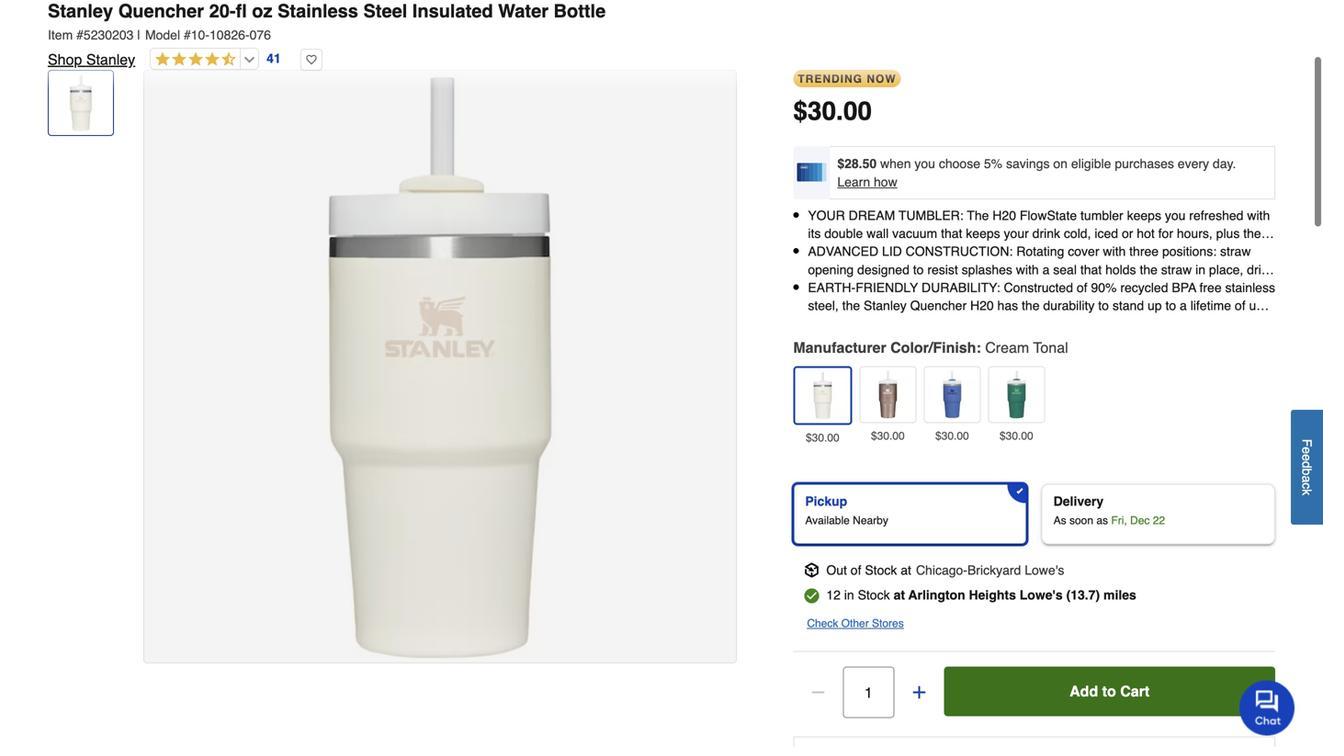 Task type: vqa. For each thing, say whether or not it's contained in the screenshot.
Delivery to
no



Task type: describe. For each thing, give the bounding box(es) containing it.
lowe's for heights
[[1020, 588, 1063, 602]]

chat invite button image
[[1240, 680, 1296, 736]]

insulated
[[412, 0, 493, 22]]

cream tonal image
[[799, 372, 847, 420]]

a inside advanced lid construction: rotating cover with three positions: straw opening designed to resist splashes with a seal that holds the straw in place, drink opening, and full-cover top for added leak resistance
[[1043, 262, 1050, 277]]

it
[[1164, 244, 1170, 259]]

bottle
[[554, 0, 606, 22]]

on inside $28.50 when you choose 5% savings on eligible purchases every day. learn how
[[1054, 156, 1068, 171]]

076
[[250, 28, 271, 42]]

$28.50 when you choose 5% savings on eligible purchases every day. learn how
[[838, 156, 1236, 189]]

20-
[[209, 0, 236, 22]]

oz
[[252, 0, 273, 22]]

Stepper number input field with increment and decrement buttons number field
[[843, 667, 895, 718]]

color/finish
[[891, 339, 976, 356]]

and inside earth-friendly durability: constructed of 90% recycled bpa free stainless steel, the stanley quencher h20 has the durability to stand up to a lifetime of use, eliminating the use of single-use plastic bottles and straws
[[1077, 316, 1099, 331]]

2 # from the left
[[184, 28, 191, 42]]

cold,
[[1064, 226, 1091, 241]]

place,
[[1209, 262, 1244, 277]]

2 e from the top
[[1300, 454, 1315, 461]]

trending now
[[798, 73, 897, 85]]

0 horizontal spatial cover
[[907, 280, 938, 295]]

1 # from the left
[[76, 28, 84, 42]]

|
[[137, 28, 141, 42]]

22
[[1153, 514, 1165, 527]]

every
[[1178, 156, 1209, 171]]

of up manufacturer color/finish : cream tonal
[[919, 316, 930, 331]]

out of stock at chicago-brickyard lowe's
[[827, 563, 1065, 578]]

$30.00 for iris image
[[936, 430, 969, 443]]

dream
[[849, 208, 895, 223]]

cart
[[1120, 683, 1150, 700]]

1 horizontal spatial cover
[[1068, 244, 1100, 259]]

tumbler
[[1081, 208, 1124, 223]]

f e e d b a c k button
[[1291, 410, 1323, 525]]

as
[[1097, 514, 1108, 527]]

lowe's for brickyard
[[1025, 563, 1065, 578]]

free
[[1200, 280, 1222, 295]]

your dream tumbler: the h20 flowstate tumbler keeps you refreshed with its double wall vacuum that keeps your drink cold, iced or hot for hours, plus the narrow base on all sizes fits just about any car cup holder and it is dishwasher safe
[[808, 208, 1270, 277]]

the inside your dream tumbler: the h20 flowstate tumbler keeps you refreshed with its double wall vacuum that keeps your drink cold, iced or hot for hours, plus the narrow base on all sizes fits just about any car cup holder and it is dishwasher safe
[[1244, 226, 1262, 241]]

learn how button
[[838, 173, 898, 191]]

0 horizontal spatial straw
[[1161, 262, 1192, 277]]

splashes
[[962, 262, 1013, 277]]

bpa
[[1172, 280, 1197, 295]]

that inside your dream tumbler: the h20 flowstate tumbler keeps you refreshed with its double wall vacuum that keeps your drink cold, iced or hot for hours, plus the narrow base on all sizes fits just about any car cup holder and it is dishwasher safe
[[941, 226, 963, 241]]

stanley  #10-10826-076 - thumbnail image
[[52, 74, 109, 131]]

delivery
[[1054, 494, 1104, 509]]

1 vertical spatial keeps
[[966, 226, 1001, 241]]

minus image
[[809, 683, 827, 702]]

rose quartz glow image
[[864, 371, 912, 419]]

b
[[1300, 468, 1315, 475]]

or
[[1122, 226, 1134, 241]]

$ 30 . 00
[[793, 96, 872, 126]]

hours,
[[1177, 226, 1213, 241]]

1 horizontal spatial keeps
[[1127, 208, 1162, 223]]

vacuum
[[893, 226, 938, 241]]

is
[[1174, 244, 1183, 259]]

1 use from the left
[[895, 316, 915, 331]]

resistance
[[1048, 280, 1107, 295]]

dishwasher
[[1186, 244, 1252, 259]]

up
[[1148, 298, 1162, 313]]

steel,
[[808, 298, 839, 313]]

:
[[976, 339, 981, 356]]

other
[[842, 617, 869, 630]]

stock for in
[[858, 588, 890, 602]]

earth-
[[808, 280, 856, 295]]

and inside advanced lid construction: rotating cover with three positions: straw opening designed to resist splashes with a seal that holds the straw in place, drink opening, and full-cover top for added leak resistance
[[861, 280, 883, 295]]

5230203
[[84, 28, 134, 42]]

you inside your dream tumbler: the h20 flowstate tumbler keeps you refreshed with its double wall vacuum that keeps your drink cold, iced or hot for hours, plus the narrow base on all sizes fits just about any car cup holder and it is dishwasher safe
[[1165, 208, 1186, 223]]

$30.00 for the rose quartz glow image on the right of page
[[871, 430, 905, 443]]

to right up
[[1166, 298, 1176, 313]]

savings
[[1006, 156, 1050, 171]]

shop stanley
[[48, 51, 135, 68]]

of right out
[[851, 563, 862, 578]]

trending
[[798, 73, 863, 85]]

2 vertical spatial with
[[1016, 262, 1039, 277]]

cream
[[985, 339, 1030, 356]]

$
[[793, 96, 808, 126]]

top
[[942, 280, 960, 295]]

holder
[[1099, 244, 1135, 259]]

of down stainless in the top of the page
[[1235, 298, 1246, 313]]

stainless
[[278, 0, 358, 22]]

lifetime
[[1191, 298, 1232, 313]]

$30.00 for the cream tonal image at right
[[806, 432, 840, 444]]

its
[[808, 226, 821, 241]]

available
[[805, 514, 850, 527]]

1 vertical spatial stanley
[[86, 51, 135, 68]]

water
[[498, 0, 549, 22]]

check circle filled image
[[804, 589, 819, 603]]

tonal
[[1033, 339, 1069, 356]]

leak
[[1021, 280, 1045, 295]]

refreshed
[[1189, 208, 1244, 223]]

option group containing pickup
[[786, 477, 1283, 552]]

90%
[[1091, 280, 1117, 295]]

0 horizontal spatial in
[[844, 588, 854, 602]]

add
[[1070, 683, 1098, 700]]

and inside your dream tumbler: the h20 flowstate tumbler keeps you refreshed with its double wall vacuum that keeps your drink cold, iced or hot for hours, plus the narrow base on all sizes fits just about any car cup holder and it is dishwasher safe
[[1139, 244, 1160, 259]]

stanley inside stanley quencher 20-fl oz stainless steel insulated water bottle item # 5230203 | model # 10-10826-076
[[48, 0, 113, 22]]

durability
[[1043, 298, 1095, 313]]

construction:
[[906, 244, 1013, 259]]

plastic
[[996, 316, 1032, 331]]

0 vertical spatial straw
[[1220, 244, 1251, 259]]

your
[[1004, 226, 1029, 241]]

12 in stock at arlington heights lowe's ( 13.7 ) miles
[[827, 588, 1137, 602]]

add to cart button
[[944, 667, 1276, 716]]

k
[[1300, 489, 1315, 495]]

day.
[[1213, 156, 1236, 171]]

that inside advanced lid construction: rotating cover with three positions: straw opening designed to resist splashes with a seal that holds the straw in place, drink opening, and full-cover top for added leak resistance
[[1081, 262, 1102, 277]]

a inside button
[[1300, 475, 1315, 483]]

h20 inside your dream tumbler: the h20 flowstate tumbler keeps you refreshed with its double wall vacuum that keeps your drink cold, iced or hot for hours, plus the narrow base on all sizes fits just about any car cup holder and it is dishwasher safe
[[993, 208, 1016, 223]]

with inside your dream tumbler: the h20 flowstate tumbler keeps you refreshed with its double wall vacuum that keeps your drink cold, iced or hot for hours, plus the narrow base on all sizes fits just about any car cup holder and it is dishwasher safe
[[1247, 208, 1270, 223]]

brickyard
[[968, 563, 1021, 578]]

quencher inside stanley quencher 20-fl oz stainless steel insulated water bottle item # 5230203 | model # 10-10826-076
[[118, 0, 204, 22]]

eliminating
[[808, 316, 870, 331]]

arlington
[[909, 588, 966, 602]]

4.5 stars image
[[151, 51, 236, 68]]

has
[[998, 298, 1018, 313]]

item
[[48, 28, 73, 42]]

1 vertical spatial with
[[1103, 244, 1126, 259]]

)
[[1096, 588, 1100, 602]]

00
[[844, 96, 872, 126]]

1 e from the top
[[1300, 447, 1315, 454]]



Task type: locate. For each thing, give the bounding box(es) containing it.
0 horizontal spatial keeps
[[966, 226, 1001, 241]]

0 horizontal spatial a
[[1043, 262, 1050, 277]]

0 vertical spatial in
[[1196, 262, 1206, 277]]

drink
[[1033, 226, 1061, 241], [1247, 262, 1275, 277]]

three
[[1130, 244, 1159, 259]]

lowe's right "brickyard"
[[1025, 563, 1065, 578]]

1 vertical spatial stock
[[858, 588, 890, 602]]

1 vertical spatial at
[[894, 588, 905, 602]]

lid
[[882, 244, 902, 259]]

f e e d b a c k
[[1300, 439, 1315, 495]]

2 use from the left
[[971, 316, 992, 331]]

your
[[808, 208, 845, 223]]

on left eligible
[[1054, 156, 1068, 171]]

item number 5 2 3 0 2 0 3 and model number 1 0 - 1 0 8 2 6 - 0 7 6 element
[[48, 26, 1276, 44]]

and down durability
[[1077, 316, 1099, 331]]

opening
[[808, 262, 854, 277]]

1 vertical spatial lowe's
[[1020, 588, 1063, 602]]

that down cup
[[1081, 262, 1102, 277]]

1 horizontal spatial drink
[[1247, 262, 1275, 277]]

cover down resist on the top
[[907, 280, 938, 295]]

model
[[145, 28, 180, 42]]

the inside advanced lid construction: rotating cover with three positions: straw opening designed to resist splashes with a seal that holds the straw in place, drink opening, and full-cover top for added leak resistance
[[1140, 262, 1158, 277]]

d
[[1300, 461, 1315, 468]]

at up stores
[[894, 588, 905, 602]]

in right the 12
[[844, 588, 854, 602]]

1 vertical spatial h20
[[970, 298, 994, 313]]

bottles
[[1036, 316, 1073, 331]]

0 vertical spatial for
[[1159, 226, 1174, 241]]

stock up stores
[[858, 588, 890, 602]]

a up k
[[1300, 475, 1315, 483]]

#
[[76, 28, 84, 42], [184, 28, 191, 42]]

the up eliminating
[[842, 298, 860, 313]]

recycled
[[1121, 280, 1169, 295]]

stanley up item
[[48, 0, 113, 22]]

narrow
[[808, 244, 847, 259]]

cover
[[1068, 244, 1100, 259], [907, 280, 938, 295]]

straws
[[1102, 316, 1139, 331]]

$30.00 down iris image
[[936, 430, 969, 443]]

0 vertical spatial drink
[[1033, 226, 1061, 241]]

use up manufacturer color/finish : cream tonal
[[895, 316, 915, 331]]

earth-friendly durability: constructed of 90% recycled bpa free stainless steel, the stanley quencher h20 has the durability to stand up to a lifetime of use, eliminating the use of single-use plastic bottles and straws
[[808, 280, 1276, 331]]

choose
[[939, 156, 981, 171]]

lowe's left (
[[1020, 588, 1063, 602]]

0 horizontal spatial you
[[915, 156, 936, 171]]

1 horizontal spatial use
[[971, 316, 992, 331]]

1 horizontal spatial and
[[1077, 316, 1099, 331]]

nearby
[[853, 514, 889, 527]]

quencher up 'model'
[[118, 0, 204, 22]]

1 vertical spatial on
[[883, 244, 897, 259]]

iris image
[[929, 371, 976, 419]]

soon
[[1070, 514, 1094, 527]]

heart outline image
[[300, 49, 322, 71]]

in inside advanced lid construction: rotating cover with three positions: straw opening designed to resist splashes with a seal that holds the straw in place, drink opening, and full-cover top for added leak resistance
[[1196, 262, 1206, 277]]

1 horizontal spatial in
[[1196, 262, 1206, 277]]

option group
[[786, 477, 1283, 552]]

1 vertical spatial and
[[861, 280, 883, 295]]

out
[[827, 563, 847, 578]]

at for at
[[894, 588, 905, 602]]

designed
[[857, 262, 910, 277]]

the down friendly
[[873, 316, 891, 331]]

miles
[[1104, 588, 1137, 602]]

to inside button
[[1103, 683, 1116, 700]]

added
[[982, 280, 1018, 295]]

stanley inside earth-friendly durability: constructed of 90% recycled bpa free stainless steel, the stanley quencher h20 has the durability to stand up to a lifetime of use, eliminating the use of single-use plastic bottles and straws
[[864, 298, 907, 313]]

on
[[1054, 156, 1068, 171], [883, 244, 897, 259]]

a inside earth-friendly durability: constructed of 90% recycled bpa free stainless steel, the stanley quencher h20 has the durability to stand up to a lifetime of use, eliminating the use of single-use plastic bottles and straws
[[1180, 298, 1187, 313]]

straw down is
[[1161, 262, 1192, 277]]

alpine image
[[993, 371, 1041, 419]]

use,
[[1249, 298, 1274, 313]]

and left it
[[1139, 244, 1160, 259]]

stores
[[872, 617, 904, 630]]

1 vertical spatial that
[[1081, 262, 1102, 277]]

1 vertical spatial for
[[963, 280, 978, 295]]

1 vertical spatial in
[[844, 588, 854, 602]]

stock right out
[[865, 563, 897, 578]]

fri,
[[1111, 514, 1127, 527]]

drink inside advanced lid construction: rotating cover with three positions: straw opening designed to resist splashes with a seal that holds the straw in place, drink opening, and full-cover top for added leak resistance
[[1247, 262, 1275, 277]]

drink up stainless in the top of the page
[[1247, 262, 1275, 277]]

0 vertical spatial on
[[1054, 156, 1068, 171]]

straw down plus
[[1220, 244, 1251, 259]]

2 vertical spatial a
[[1300, 475, 1315, 483]]

purchases
[[1115, 156, 1174, 171]]

e up b
[[1300, 454, 1315, 461]]

for up it
[[1159, 226, 1174, 241]]

2 horizontal spatial and
[[1139, 244, 1160, 259]]

# right item
[[76, 28, 84, 42]]

flowstate
[[1020, 208, 1077, 223]]

keeps up hot on the top right
[[1127, 208, 1162, 223]]

$28.50
[[838, 156, 877, 171]]

heights
[[969, 588, 1016, 602]]

stainless
[[1226, 280, 1276, 295]]

1 vertical spatial a
[[1180, 298, 1187, 313]]

of left 90%
[[1077, 280, 1088, 295]]

1 horizontal spatial with
[[1103, 244, 1126, 259]]

the up recycled
[[1140, 262, 1158, 277]]

that up fits
[[941, 226, 963, 241]]

0 vertical spatial stock
[[865, 563, 897, 578]]

0 horizontal spatial and
[[861, 280, 883, 295]]

$30.00 down the rose quartz glow image on the right of page
[[871, 430, 905, 443]]

the
[[1244, 226, 1262, 241], [1140, 262, 1158, 277], [842, 298, 860, 313], [1022, 298, 1040, 313], [873, 316, 891, 331]]

fl
[[236, 0, 247, 22]]

when
[[880, 156, 911, 171]]

1 vertical spatial you
[[1165, 208, 1186, 223]]

$30.00 for alpine image
[[1000, 430, 1034, 443]]

check
[[807, 617, 838, 630]]

with up the leak
[[1016, 262, 1039, 277]]

$30.00
[[871, 430, 905, 443], [936, 430, 969, 443], [1000, 430, 1034, 443], [806, 432, 840, 444]]

0 vertical spatial and
[[1139, 244, 1160, 259]]

cover down cold, on the top right of page
[[1068, 244, 1100, 259]]

1 vertical spatial drink
[[1247, 262, 1275, 277]]

to down 90%
[[1099, 298, 1109, 313]]

h20 up your
[[993, 208, 1016, 223]]

$30.00 down alpine image
[[1000, 430, 1034, 443]]

as
[[1054, 514, 1067, 527]]

quencher inside earth-friendly durability: constructed of 90% recycled bpa free stainless steel, the stanley quencher h20 has the durability to stand up to a lifetime of use, eliminating the use of single-use plastic bottles and straws
[[910, 298, 967, 313]]

opening,
[[808, 280, 857, 295]]

h20 down the added
[[970, 298, 994, 313]]

the right plus
[[1244, 226, 1262, 241]]

1 vertical spatial straw
[[1161, 262, 1192, 277]]

with right refreshed
[[1247, 208, 1270, 223]]

on left all
[[883, 244, 897, 259]]

h20 inside earth-friendly durability: constructed of 90% recycled bpa free stainless steel, the stanley quencher h20 has the durability to stand up to a lifetime of use, eliminating the use of single-use plastic bottles and straws
[[970, 298, 994, 313]]

a down rotating
[[1043, 262, 1050, 277]]

$30.00 down the cream tonal image at right
[[806, 432, 840, 444]]

stock for of
[[865, 563, 897, 578]]

a down bpa
[[1180, 298, 1187, 313]]

keeps up the just
[[966, 226, 1001, 241]]

for inside your dream tumbler: the h20 flowstate tumbler keeps you refreshed with its double wall vacuum that keeps your drink cold, iced or hot for hours, plus the narrow base on all sizes fits just about any car cup holder and it is dishwasher safe
[[1159, 226, 1174, 241]]

manufacturer
[[793, 339, 887, 356]]

at left the chicago- on the right of page
[[901, 563, 912, 578]]

car
[[1053, 244, 1071, 259]]

1 horizontal spatial that
[[1081, 262, 1102, 277]]

2 vertical spatial and
[[1077, 316, 1099, 331]]

positions:
[[1163, 244, 1217, 259]]

0 vertical spatial quencher
[[118, 0, 204, 22]]

for inside advanced lid construction: rotating cover with three positions: straw opening designed to resist splashes with a seal that holds the straw in place, drink opening, and full-cover top for added leak resistance
[[963, 280, 978, 295]]

in up free
[[1196, 262, 1206, 277]]

just
[[970, 244, 990, 259]]

you inside $28.50 when you choose 5% savings on eligible purchases every day. learn how
[[915, 156, 936, 171]]

0 vertical spatial you
[[915, 156, 936, 171]]

0 horizontal spatial use
[[895, 316, 915, 331]]

5%
[[984, 156, 1003, 171]]

plus
[[1216, 226, 1240, 241]]

0 vertical spatial that
[[941, 226, 963, 241]]

1 horizontal spatial straw
[[1220, 244, 1251, 259]]

you right when
[[915, 156, 936, 171]]

all
[[900, 244, 913, 259]]

use
[[895, 316, 915, 331], [971, 316, 992, 331]]

0 vertical spatial with
[[1247, 208, 1270, 223]]

0 vertical spatial stanley
[[48, 0, 113, 22]]

at for chicago-brickyard lowe's
[[901, 563, 912, 578]]

stanley down friendly
[[864, 298, 907, 313]]

pickup image
[[804, 563, 819, 578]]

advanced
[[808, 244, 879, 259]]

delivery as soon as fri, dec 22
[[1054, 494, 1165, 527]]

1 horizontal spatial a
[[1180, 298, 1187, 313]]

use up the :
[[971, 316, 992, 331]]

holds
[[1106, 262, 1136, 277]]

quencher
[[118, 0, 204, 22], [910, 298, 967, 313]]

0 horizontal spatial that
[[941, 226, 963, 241]]

keeps
[[1127, 208, 1162, 223], [966, 226, 1001, 241]]

1 horizontal spatial #
[[184, 28, 191, 42]]

for right top
[[963, 280, 978, 295]]

cup
[[1075, 244, 1096, 259]]

2 horizontal spatial with
[[1247, 208, 1270, 223]]

1 horizontal spatial you
[[1165, 208, 1186, 223]]

0 horizontal spatial with
[[1016, 262, 1039, 277]]

durability:
[[922, 280, 1000, 295]]

0 horizontal spatial quencher
[[118, 0, 204, 22]]

1 horizontal spatial quencher
[[910, 298, 967, 313]]

iced
[[1095, 226, 1119, 241]]

to inside advanced lid construction: rotating cover with three positions: straw opening designed to resist splashes with a seal that holds the straw in place, drink opening, and full-cover top for added leak resistance
[[913, 262, 924, 277]]

# right 'model'
[[184, 28, 191, 42]]

check other stores
[[807, 617, 904, 630]]

.
[[836, 96, 844, 126]]

0 vertical spatial at
[[901, 563, 912, 578]]

and down designed
[[861, 280, 883, 295]]

1 vertical spatial cover
[[907, 280, 938, 295]]

0 vertical spatial h20
[[993, 208, 1016, 223]]

10-
[[191, 28, 210, 42]]

2 vertical spatial stanley
[[864, 298, 907, 313]]

constructed
[[1004, 280, 1073, 295]]

steel
[[363, 0, 407, 22]]

stanley  #10-10826-076 image
[[144, 71, 736, 663]]

0 horizontal spatial #
[[76, 28, 84, 42]]

0 vertical spatial keeps
[[1127, 208, 1162, 223]]

sizes
[[917, 244, 946, 259]]

on inside your dream tumbler: the h20 flowstate tumbler keeps you refreshed with its double wall vacuum that keeps your drink cold, iced or hot for hours, plus the narrow base on all sizes fits just about any car cup holder and it is dishwasher safe
[[883, 244, 897, 259]]

1 horizontal spatial on
[[1054, 156, 1068, 171]]

0 horizontal spatial for
[[963, 280, 978, 295]]

now
[[867, 73, 897, 85]]

to right add
[[1103, 683, 1116, 700]]

2 horizontal spatial a
[[1300, 475, 1315, 483]]

drink down 'flowstate'
[[1033, 226, 1061, 241]]

wall
[[867, 226, 889, 241]]

stanley down 5230203
[[86, 51, 135, 68]]

the
[[967, 208, 989, 223]]

0 vertical spatial lowe's
[[1025, 563, 1065, 578]]

e up d on the bottom of the page
[[1300, 447, 1315, 454]]

0 vertical spatial a
[[1043, 262, 1050, 277]]

plus image
[[910, 683, 929, 702]]

the down the leak
[[1022, 298, 1040, 313]]

pickup
[[805, 494, 848, 509]]

stand
[[1113, 298, 1144, 313]]

to down sizes
[[913, 262, 924, 277]]

13.7
[[1071, 588, 1096, 602]]

0 horizontal spatial drink
[[1033, 226, 1061, 241]]

quencher down top
[[910, 298, 967, 313]]

chicago-
[[916, 563, 968, 578]]

how
[[874, 175, 898, 189]]

1 horizontal spatial for
[[1159, 226, 1174, 241]]

drink inside your dream tumbler: the h20 flowstate tumbler keeps you refreshed with its double wall vacuum that keeps your drink cold, iced or hot for hours, plus the narrow base on all sizes fits just about any car cup holder and it is dishwasher safe
[[1033, 226, 1061, 241]]

check other stores button
[[807, 614, 904, 633]]

you up hours,
[[1165, 208, 1186, 223]]

(
[[1067, 588, 1071, 602]]

with up holds at the top of the page
[[1103, 244, 1126, 259]]

1 vertical spatial quencher
[[910, 298, 967, 313]]

0 vertical spatial cover
[[1068, 244, 1100, 259]]

0 horizontal spatial on
[[883, 244, 897, 259]]



